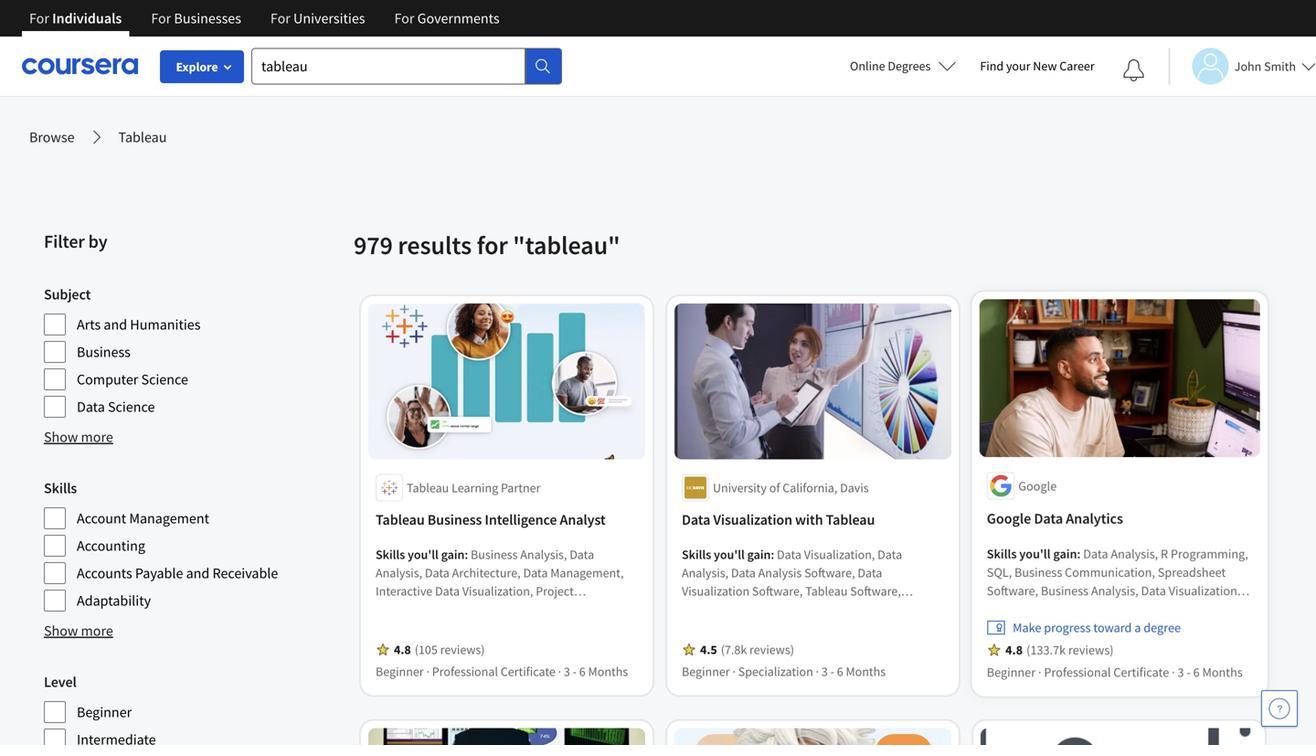 Task type: describe. For each thing, give the bounding box(es) containing it.
show more button for data science
[[44, 426, 113, 448]]

1 horizontal spatial beginner · professional certificate · 3 - 6 months
[[987, 664, 1244, 681]]

of
[[770, 480, 780, 496]]

california,
[[783, 480, 838, 496]]

university
[[713, 480, 767, 496]]

3 reviews) from the left
[[1069, 642, 1115, 659]]

tableau business intelligence analyst
[[376, 511, 606, 529]]

data left the analytics
[[1034, 508, 1064, 527]]

: for google data analytics
[[1078, 545, 1081, 562]]

software
[[497, 601, 544, 618]]

: for data visualization with tableau
[[771, 546, 775, 563]]

find
[[981, 58, 1004, 74]]

for universities
[[271, 9, 365, 27]]

2 horizontal spatial 3
[[1179, 664, 1185, 681]]

skills down google data analytics
[[987, 545, 1017, 562]]

intelligence
[[485, 511, 557, 529]]

reviews) for visualization
[[750, 641, 795, 658]]

for
[[477, 229, 508, 261]]

you'll for data
[[714, 546, 745, 563]]

(133.7k
[[1027, 642, 1066, 659]]

skills group
[[44, 477, 343, 613]]

4.5 (7.8k reviews)
[[700, 641, 795, 658]]

new
[[1034, 58, 1057, 74]]

for businesses
[[151, 9, 241, 27]]

1 horizontal spatial professional
[[1044, 664, 1112, 681]]

for for businesses
[[151, 9, 171, 27]]

show for data science
[[44, 428, 78, 446]]

tableau learning partner
[[407, 480, 541, 496]]

subject
[[44, 285, 91, 304]]

more for data science
[[81, 428, 113, 446]]

subject group
[[44, 283, 343, 419]]

john smith
[[1235, 58, 1297, 75]]

data inside subject group
[[77, 398, 105, 416]]

0 horizontal spatial skills you'll gain :
[[376, 546, 471, 563]]

accounts
[[77, 564, 132, 582]]

for for individuals
[[29, 9, 49, 27]]

smith
[[1265, 58, 1297, 75]]

google for google data analytics
[[987, 508, 1031, 527]]

gain for data
[[748, 546, 771, 563]]

tableau for tableau
[[118, 128, 167, 146]]

analyst
[[560, 511, 606, 529]]

4.8 for 4.8 (105 reviews)
[[394, 641, 411, 658]]

receivable
[[213, 564, 278, 582]]

find your new career link
[[971, 55, 1104, 78]]

with
[[796, 511, 823, 529]]

0 horizontal spatial you'll
[[408, 546, 439, 563]]

2 horizontal spatial -
[[1188, 664, 1192, 681]]

reviews) for business
[[440, 641, 485, 658]]

skills down 'data visualization with tableau'
[[682, 546, 712, 563]]

browse
[[29, 128, 75, 146]]

level
[[44, 673, 77, 691]]

businesses
[[174, 9, 241, 27]]

for individuals
[[29, 9, 122, 27]]

universities
[[294, 9, 365, 27]]

filter by
[[44, 230, 107, 253]]

management
[[129, 509, 209, 528]]

beginner inside level "group"
[[77, 703, 132, 721]]

data up the project
[[523, 565, 548, 581]]

2 horizontal spatial 6
[[1195, 664, 1201, 681]]

data up interactive
[[425, 565, 450, 581]]

visualization,
[[463, 583, 533, 599]]

for governments
[[395, 9, 500, 27]]

filter
[[44, 230, 85, 253]]

computer
[[77, 370, 138, 389]]

1 horizontal spatial 3
[[822, 663, 828, 680]]

architecture,
[[452, 565, 521, 581]]

arts
[[77, 315, 101, 334]]

· right the specialization
[[816, 663, 819, 680]]

data left visualization
[[682, 511, 711, 529]]

humanities
[[130, 315, 201, 334]]

account
[[77, 509, 126, 528]]

degrees
[[888, 58, 931, 74]]

davis
[[840, 480, 869, 496]]

business for business
[[77, 343, 131, 361]]

1 horizontal spatial certificate
[[1114, 664, 1170, 681]]

0 horizontal spatial 6
[[580, 663, 586, 680]]

1 vertical spatial management,
[[376, 601, 449, 618]]

level group
[[44, 671, 343, 745]]

tableau for tableau learning partner
[[407, 480, 449, 496]]

979
[[354, 229, 393, 261]]

progress
[[1044, 619, 1091, 636]]

interactive
[[376, 583, 433, 599]]

business for business analysis, data analysis, data architecture, data management, interactive data visualization, project management, tableau software
[[471, 546, 518, 563]]

0 horizontal spatial beginner · professional certificate · 3 - 6 months
[[376, 663, 628, 680]]

explore
[[176, 59, 218, 75]]

tableau business intelligence analyst link
[[376, 509, 638, 531]]

4.8 (133.7k reviews)
[[1006, 642, 1115, 659]]

find your new career
[[981, 58, 1095, 74]]

partner
[[501, 480, 541, 496]]

accounting
[[77, 537, 145, 555]]

online degrees
[[850, 58, 931, 74]]

data visualization with tableau
[[682, 511, 875, 529]]

show more for data science
[[44, 428, 113, 446]]

0 vertical spatial analysis,
[[521, 546, 567, 563]]

coursera image
[[22, 51, 138, 81]]

google data analytics
[[987, 508, 1124, 527]]

(7.8k
[[721, 641, 747, 658]]

your
[[1007, 58, 1031, 74]]

science for data science
[[108, 398, 155, 416]]

specialization
[[739, 663, 814, 680]]

adaptability
[[77, 592, 151, 610]]

project
[[536, 583, 574, 599]]

account management
[[77, 509, 209, 528]]

online degrees button
[[836, 46, 971, 86]]



Task type: locate. For each thing, give the bounding box(es) containing it.
google left the analytics
[[987, 508, 1031, 527]]

2 4.8 from the left
[[1006, 642, 1023, 659]]

business up computer
[[77, 343, 131, 361]]

show more button down data science
[[44, 426, 113, 448]]

a
[[1135, 619, 1142, 636]]

beginner · professional certificate · 3 - 6 months
[[376, 663, 628, 680], [987, 664, 1244, 681]]

3
[[564, 663, 570, 680], [822, 663, 828, 680], [1179, 664, 1185, 681]]

tableau for tableau business intelligence analyst
[[376, 511, 425, 529]]

skills up account
[[44, 479, 77, 497]]

0 horizontal spatial :
[[465, 546, 468, 563]]

: down the analytics
[[1078, 545, 1081, 562]]

data down architecture,
[[435, 583, 460, 599]]

1 vertical spatial show more button
[[44, 620, 113, 642]]

1 show more button from the top
[[44, 426, 113, 448]]

0 horizontal spatial management,
[[376, 601, 449, 618]]

gain up architecture,
[[441, 546, 465, 563]]

0 horizontal spatial -
[[573, 663, 577, 680]]

more for adaptability
[[81, 622, 113, 640]]

3 down the project
[[564, 663, 570, 680]]

· down (7.8k
[[733, 663, 736, 680]]

1 4.8 from the left
[[394, 641, 411, 658]]

1 horizontal spatial and
[[186, 564, 210, 582]]

2 show more button from the top
[[44, 620, 113, 642]]

show more button
[[44, 426, 113, 448], [44, 620, 113, 642]]

0 horizontal spatial months
[[588, 663, 628, 680]]

1 vertical spatial business
[[428, 511, 482, 529]]

0 vertical spatial show more button
[[44, 426, 113, 448]]

tableau
[[118, 128, 167, 146], [407, 480, 449, 496], [376, 511, 425, 529], [826, 511, 875, 529], [452, 601, 494, 618]]

2 for from the left
[[151, 9, 171, 27]]

for left universities
[[271, 9, 291, 27]]

google for google
[[1019, 477, 1057, 494]]

0 horizontal spatial analysis,
[[376, 565, 423, 581]]

What do you want to learn? text field
[[251, 48, 526, 85]]

skills you'll gain : up interactive
[[376, 546, 471, 563]]

analysis,
[[521, 546, 567, 563], [376, 565, 423, 581]]

tableau down visualization,
[[452, 601, 494, 618]]

2 horizontal spatial gain
[[1054, 545, 1078, 562]]

1 horizontal spatial you'll
[[714, 546, 745, 563]]

reviews) up the specialization
[[750, 641, 795, 658]]

1 horizontal spatial -
[[831, 663, 835, 680]]

None search field
[[251, 48, 562, 85]]

0 vertical spatial show
[[44, 428, 78, 446]]

4.8 left (105
[[394, 641, 411, 658]]

skills
[[44, 479, 77, 497], [987, 545, 1017, 562], [376, 546, 405, 563], [682, 546, 712, 563]]

: up architecture,
[[465, 546, 468, 563]]

reviews)
[[440, 641, 485, 658], [750, 641, 795, 658], [1069, 642, 1115, 659]]

university of california, davis
[[713, 480, 869, 496]]

professional
[[432, 663, 498, 680], [1044, 664, 1112, 681]]

data science
[[77, 398, 155, 416]]

reviews) right (105
[[440, 641, 485, 658]]

2 horizontal spatial skills you'll gain :
[[987, 545, 1084, 562]]

show
[[44, 428, 78, 446], [44, 622, 78, 640]]

1 vertical spatial science
[[108, 398, 155, 416]]

1 more from the top
[[81, 428, 113, 446]]

and inside skills group
[[186, 564, 210, 582]]

learning
[[452, 480, 499, 496]]

·
[[427, 663, 430, 680], [558, 663, 562, 680], [733, 663, 736, 680], [816, 663, 819, 680], [1039, 664, 1042, 681], [1173, 664, 1176, 681]]

analysis, up the project
[[521, 546, 567, 563]]

1 vertical spatial show more
[[44, 622, 113, 640]]

0 vertical spatial google
[[1019, 477, 1057, 494]]

google inside google data analytics link
[[987, 508, 1031, 527]]

tableau inside business analysis, data analysis, data architecture, data management, interactive data visualization, project management, tableau software
[[452, 601, 494, 618]]

you'll down google data analytics
[[1020, 545, 1051, 562]]

and right payable on the bottom of page
[[186, 564, 210, 582]]

show down data science
[[44, 428, 78, 446]]

tableau left learning
[[407, 480, 449, 496]]

certificate
[[501, 663, 556, 680], [1114, 664, 1170, 681]]

1 show more from the top
[[44, 428, 113, 446]]

-
[[573, 663, 577, 680], [831, 663, 835, 680], [1188, 664, 1192, 681]]

for for governments
[[395, 9, 415, 27]]

beginner
[[376, 663, 424, 680], [682, 663, 730, 680], [987, 664, 1036, 681], [77, 703, 132, 721]]

0 horizontal spatial gain
[[441, 546, 465, 563]]

analysis, up interactive
[[376, 565, 423, 581]]

science down computer science
[[108, 398, 155, 416]]

beginner · specialization · 3 - 6 months
[[682, 663, 886, 680]]

show notifications image
[[1124, 59, 1146, 81]]

· down the project
[[558, 663, 562, 680]]

google data analytics link
[[987, 507, 1255, 529]]

4.8 down make
[[1006, 642, 1023, 659]]

0 vertical spatial science
[[141, 370, 188, 389]]

tableau inside 'data visualization with tableau' link
[[826, 511, 875, 529]]

1 for from the left
[[29, 9, 49, 27]]

1 horizontal spatial analysis,
[[521, 546, 567, 563]]

· down (105
[[427, 663, 430, 680]]

computer science
[[77, 370, 188, 389]]

science down humanities
[[141, 370, 188, 389]]

months
[[588, 663, 628, 680], [846, 663, 886, 680], [1204, 664, 1244, 681]]

: down 'data visualization with tableau'
[[771, 546, 775, 563]]

data down analyst
[[570, 546, 595, 563]]

1 vertical spatial more
[[81, 622, 113, 640]]

online
[[850, 58, 886, 74]]

make
[[1013, 619, 1042, 636]]

for left businesses
[[151, 9, 171, 27]]

gain for google
[[1054, 545, 1078, 562]]

visualization
[[714, 511, 793, 529]]

0 vertical spatial and
[[104, 315, 127, 334]]

show for adaptability
[[44, 622, 78, 640]]

1 horizontal spatial gain
[[748, 546, 771, 563]]

for for universities
[[271, 9, 291, 27]]

you'll for google
[[1020, 545, 1051, 562]]

4.8
[[394, 641, 411, 658], [1006, 642, 1023, 659]]

(105
[[415, 641, 438, 658]]

0 vertical spatial show more
[[44, 428, 113, 446]]

management, up the project
[[551, 565, 624, 581]]

skills inside group
[[44, 479, 77, 497]]

results
[[398, 229, 472, 261]]

1 vertical spatial analysis,
[[376, 565, 423, 581]]

1 horizontal spatial skills you'll gain :
[[682, 546, 777, 563]]

tableau up interactive
[[376, 511, 425, 529]]

for
[[29, 9, 49, 27], [151, 9, 171, 27], [271, 9, 291, 27], [395, 9, 415, 27]]

0 vertical spatial more
[[81, 428, 113, 446]]

4 for from the left
[[395, 9, 415, 27]]

science for computer science
[[141, 370, 188, 389]]

1 horizontal spatial 6
[[837, 663, 844, 680]]

1 horizontal spatial reviews)
[[750, 641, 795, 658]]

3 for from the left
[[271, 9, 291, 27]]

you'll
[[1020, 545, 1051, 562], [408, 546, 439, 563], [714, 546, 745, 563]]

3 right the specialization
[[822, 663, 828, 680]]

beginner · professional certificate · 3 - 6 months down toward
[[987, 664, 1244, 681]]

john
[[1235, 58, 1262, 75]]

help center image
[[1269, 698, 1291, 720]]

more down adaptability
[[81, 622, 113, 640]]

business up architecture,
[[471, 546, 518, 563]]

3 down the degree
[[1179, 664, 1185, 681]]

and right arts
[[104, 315, 127, 334]]

0 horizontal spatial certificate
[[501, 663, 556, 680]]

for up what do you want to learn? text box
[[395, 9, 415, 27]]

2 more from the top
[[81, 622, 113, 640]]

professional down 4.8 (105 reviews) at the left of page
[[432, 663, 498, 680]]

management, down interactive
[[376, 601, 449, 618]]

career
[[1060, 58, 1095, 74]]

tableau down davis
[[826, 511, 875, 529]]

skills you'll gain : for data
[[682, 546, 777, 563]]

0 horizontal spatial professional
[[432, 663, 498, 680]]

2 horizontal spatial reviews)
[[1069, 642, 1115, 659]]

0 horizontal spatial 3
[[564, 663, 570, 680]]

more
[[81, 428, 113, 446], [81, 622, 113, 640]]

you'll up interactive
[[408, 546, 439, 563]]

"tableau"
[[513, 229, 620, 261]]

skills you'll gain : down google data analytics
[[987, 545, 1084, 562]]

browse link
[[29, 126, 75, 148]]

4.8 (105 reviews)
[[394, 641, 485, 658]]

business analysis, data analysis, data architecture, data management, interactive data visualization, project management, tableau software
[[376, 546, 624, 618]]

accounts payable and receivable
[[77, 564, 278, 582]]

data visualization with tableau link
[[682, 509, 945, 531]]

skills you'll gain :
[[987, 545, 1084, 562], [376, 546, 471, 563], [682, 546, 777, 563]]

you'll down visualization
[[714, 546, 745, 563]]

0 vertical spatial management,
[[551, 565, 624, 581]]

john smith button
[[1169, 48, 1317, 85]]

certificate down software
[[501, 663, 556, 680]]

2 horizontal spatial months
[[1204, 664, 1244, 681]]

google
[[1019, 477, 1057, 494], [987, 508, 1031, 527]]

beginner · professional certificate · 3 - 6 months down software
[[376, 663, 628, 680]]

1 horizontal spatial management,
[[551, 565, 624, 581]]

skills you'll gain : for google
[[987, 545, 1084, 562]]

2 show from the top
[[44, 622, 78, 640]]

· down the degree
[[1173, 664, 1176, 681]]

show more down data science
[[44, 428, 113, 446]]

show more button down adaptability
[[44, 620, 113, 642]]

1 horizontal spatial :
[[771, 546, 775, 563]]

banner navigation
[[15, 0, 514, 37]]

show more button for adaptability
[[44, 620, 113, 642]]

more down data science
[[81, 428, 113, 446]]

979 results for "tableau"
[[354, 229, 620, 261]]

2 vertical spatial business
[[471, 546, 518, 563]]

for left individuals
[[29, 9, 49, 27]]

degree
[[1145, 619, 1182, 636]]

0 horizontal spatial reviews)
[[440, 641, 485, 658]]

1 horizontal spatial 4.8
[[1006, 642, 1023, 659]]

skills you'll gain : down visualization
[[682, 546, 777, 563]]

1 vertical spatial and
[[186, 564, 210, 582]]

1 horizontal spatial months
[[846, 663, 886, 680]]

toward
[[1094, 619, 1133, 636]]

make progress toward a degree
[[1013, 619, 1182, 636]]

1 vertical spatial show
[[44, 622, 78, 640]]

:
[[1078, 545, 1081, 562], [465, 546, 468, 563], [771, 546, 775, 563]]

4.8 for 4.8 (133.7k reviews)
[[1006, 642, 1023, 659]]

governments
[[418, 9, 500, 27]]

science
[[141, 370, 188, 389], [108, 398, 155, 416]]

explore button
[[160, 50, 244, 83]]

2 show more from the top
[[44, 622, 113, 640]]

individuals
[[52, 9, 122, 27]]

tableau right browse
[[118, 128, 167, 146]]

analytics
[[1066, 508, 1124, 527]]

gain down google data analytics
[[1054, 545, 1078, 562]]

arts and humanities
[[77, 315, 201, 334]]

6
[[580, 663, 586, 680], [837, 663, 844, 680], [1195, 664, 1201, 681]]

2 horizontal spatial you'll
[[1020, 545, 1051, 562]]

by
[[88, 230, 107, 253]]

4.5
[[700, 641, 718, 658]]

show up level
[[44, 622, 78, 640]]

2 reviews) from the left
[[750, 641, 795, 658]]

1 reviews) from the left
[[440, 641, 485, 658]]

business inside business analysis, data analysis, data architecture, data management, interactive data visualization, project management, tableau software
[[471, 546, 518, 563]]

0 vertical spatial business
[[77, 343, 131, 361]]

business inside subject group
[[77, 343, 131, 361]]

certificate down the a
[[1114, 664, 1170, 681]]

1 vertical spatial google
[[987, 508, 1031, 527]]

· down (133.7k
[[1039, 664, 1042, 681]]

show more for adaptability
[[44, 622, 113, 640]]

gain down visualization
[[748, 546, 771, 563]]

payable
[[135, 564, 183, 582]]

data
[[77, 398, 105, 416], [1034, 508, 1064, 527], [682, 511, 711, 529], [570, 546, 595, 563], [425, 565, 450, 581], [523, 565, 548, 581], [435, 583, 460, 599]]

skills up interactive
[[376, 546, 405, 563]]

2 horizontal spatial :
[[1078, 545, 1081, 562]]

and inside subject group
[[104, 315, 127, 334]]

1 show from the top
[[44, 428, 78, 446]]

reviews) down make progress toward a degree
[[1069, 642, 1115, 659]]

show more down adaptability
[[44, 622, 113, 640]]

0 horizontal spatial and
[[104, 315, 127, 334]]

show more
[[44, 428, 113, 446], [44, 622, 113, 640]]

0 horizontal spatial 4.8
[[394, 641, 411, 658]]

business down tableau learning partner
[[428, 511, 482, 529]]

data down computer
[[77, 398, 105, 416]]

professional down 4.8 (133.7k reviews)
[[1044, 664, 1112, 681]]

google up google data analytics
[[1019, 477, 1057, 494]]



Task type: vqa. For each thing, say whether or not it's contained in the screenshot.
Add
no



